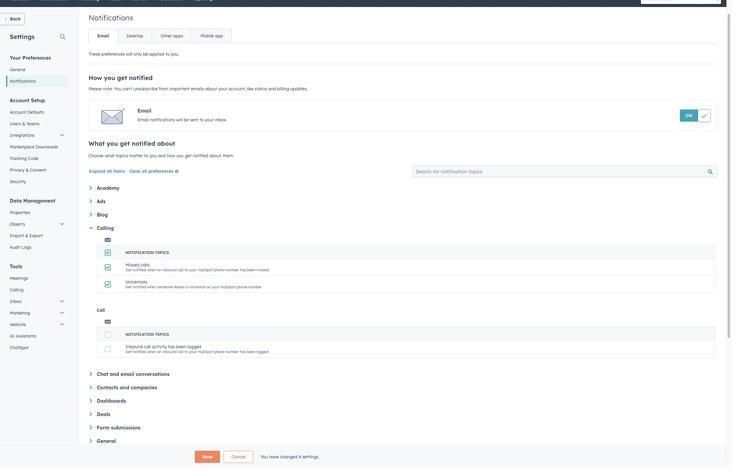 Task type: locate. For each thing, give the bounding box(es) containing it.
2 vertical spatial phone
[[214, 350, 225, 354]]

when left someone
[[147, 285, 156, 290]]

you up note:
[[104, 74, 115, 82]]

1 horizontal spatial notifications
[[89, 13, 133, 22]]

setup
[[31, 97, 45, 104]]

will
[[126, 51, 132, 57], [176, 117, 183, 123]]

1 vertical spatial topics
[[155, 251, 169, 255]]

2 vertical spatial topics
[[155, 332, 169, 337]]

phone inside inbound call activity has been logged get notified when an inbound call to your hubspot phone number has been logged
[[214, 350, 225, 354]]

& inside privacy & consent link
[[26, 167, 29, 173]]

get up voicemails
[[126, 268, 132, 273]]

1 vertical spatial be
[[184, 117, 189, 123]]

website button
[[6, 319, 68, 331]]

when up voicemails
[[147, 268, 156, 273]]

0 vertical spatial inbound
[[163, 268, 177, 273]]

navigation containing email
[[89, 28, 232, 44]]

0 vertical spatial general
[[10, 67, 25, 72]]

get up the matter
[[120, 140, 130, 147]]

and
[[268, 86, 276, 92], [158, 153, 166, 159], [110, 371, 119, 378], [120, 385, 129, 391]]

notified up the matter
[[132, 140, 155, 147]]

your for about
[[218, 86, 227, 92]]

1 vertical spatial notification
[[126, 332, 154, 337]]

your for to
[[189, 268, 197, 273]]

preferences down choose what topics matter to you and how you get notified about them.
[[149, 169, 173, 174]]

call
[[97, 308, 105, 313]]

get up email
[[126, 350, 132, 354]]

1 vertical spatial general
[[97, 438, 116, 445]]

your
[[218, 86, 227, 92], [205, 117, 214, 123], [189, 268, 197, 273], [212, 285, 220, 290], [189, 350, 197, 354]]

2 vertical spatial get
[[126, 350, 132, 354]]

caret image for blog
[[90, 213, 92, 217]]

0 vertical spatial notification
[[126, 251, 154, 255]]

tools element
[[6, 263, 68, 354]]

someone
[[157, 285, 173, 290]]

3 when from the top
[[147, 350, 156, 354]]

audit
[[10, 245, 20, 250]]

assistants
[[16, 334, 36, 339]]

1 vertical spatial notification topics
[[126, 332, 169, 337]]

caret image inside calling dropdown button
[[89, 227, 93, 229]]

account up account defaults
[[10, 97, 29, 104]]

calls
[[141, 262, 150, 268]]

all for clear
[[142, 169, 147, 174]]

be right only
[[143, 51, 148, 57]]

email
[[97, 33, 109, 39], [138, 108, 151, 114], [138, 117, 149, 123]]

general
[[10, 67, 25, 72], [97, 438, 116, 445]]

email up 'notifications'
[[138, 108, 151, 114]]

2 vertical spatial hubspot
[[198, 350, 213, 354]]

can't
[[123, 86, 132, 92]]

other
[[161, 33, 172, 39]]

notifications
[[150, 117, 175, 123]]

inbound inside "missed calls get notified when an inbound call to your hubspot phone number has been missed"
[[163, 268, 177, 273]]

0 vertical spatial get
[[126, 268, 132, 273]]

desktop button
[[118, 29, 152, 43]]

please
[[89, 86, 102, 92]]

choose what topics matter to you and how you get notified about them.
[[89, 153, 234, 159]]

inbound inside inbound call activity has been logged get notified when an inbound call to your hubspot phone number has been logged
[[163, 350, 177, 354]]

1 horizontal spatial will
[[176, 117, 183, 123]]

0 vertical spatial an
[[157, 268, 162, 273]]

&
[[22, 121, 25, 127], [26, 167, 29, 173], [25, 233, 28, 239]]

email up these
[[97, 33, 109, 39]]

missed
[[257, 268, 269, 273]]

missed
[[126, 262, 139, 268]]

1 vertical spatial about
[[157, 140, 175, 147]]

will for only
[[126, 51, 132, 57]]

caret image
[[90, 186, 92, 190], [90, 213, 92, 217], [90, 372, 92, 376], [90, 399, 92, 403], [90, 439, 92, 443]]

2 caret image from the top
[[90, 213, 92, 217]]

preferences
[[101, 51, 125, 57], [149, 169, 173, 174]]

data
[[10, 198, 22, 204]]

tracking code
[[10, 156, 38, 161]]

notified
[[129, 74, 153, 82], [132, 140, 155, 147], [193, 153, 208, 159], [133, 268, 146, 273], [133, 285, 146, 290], [133, 350, 146, 354]]

been
[[247, 268, 256, 273], [176, 344, 186, 350], [247, 350, 256, 354]]

0 vertical spatial you
[[114, 86, 121, 92]]

logged
[[187, 344, 201, 350], [257, 350, 269, 354]]

when
[[147, 268, 156, 273], [147, 285, 156, 290], [147, 350, 156, 354]]

you left 'have'
[[261, 455, 268, 460]]

you
[[104, 74, 115, 82], [107, 140, 118, 147], [149, 153, 157, 159], [176, 153, 184, 159]]

general button
[[90, 438, 716, 445]]

downloads
[[36, 144, 58, 150]]

data management element
[[6, 198, 68, 253]]

caret image inside contacts and companies dropdown button
[[90, 386, 92, 390]]

1 vertical spatial calling
[[10, 287, 23, 293]]

number
[[226, 268, 239, 273], [249, 285, 262, 290], [226, 350, 239, 354]]

1 inbound from the top
[[163, 268, 177, 273]]

to inside "missed calls get notified when an inbound call to your hubspot phone number has been missed"
[[185, 268, 188, 273]]

get for how you get notified
[[120, 140, 130, 147]]

2 notification from the top
[[126, 332, 154, 337]]

2 vertical spatial when
[[147, 350, 156, 354]]

to up 'voicemails get notified when someone leaves a voicemail on your hubspot phone number'
[[185, 268, 188, 273]]

expand all items
[[89, 169, 125, 174]]

general down your
[[10, 67, 25, 72]]

on
[[686, 113, 693, 118]]

2 account from the top
[[10, 110, 26, 115]]

notification up calls at the bottom left of the page
[[126, 251, 154, 255]]

will left only
[[126, 51, 132, 57]]

caret image for deals
[[90, 413, 92, 416]]

academy
[[97, 185, 120, 191]]

0 horizontal spatial will
[[126, 51, 132, 57]]

0 vertical spatial email
[[97, 33, 109, 39]]

notification up inbound
[[126, 332, 154, 337]]

0 vertical spatial calling
[[97, 225, 114, 231]]

0 horizontal spatial general
[[10, 67, 25, 72]]

0 vertical spatial get
[[117, 74, 127, 82]]

& left export
[[25, 233, 28, 239]]

email inside button
[[97, 33, 109, 39]]

integrations
[[10, 133, 35, 138]]

all
[[107, 169, 112, 174], [142, 169, 147, 174]]

1 horizontal spatial be
[[184, 117, 189, 123]]

notification topics up calls at the bottom left of the page
[[126, 251, 169, 255]]

notified down calls at the bottom left of the page
[[133, 285, 146, 290]]

import & export link
[[6, 230, 68, 242]]

2 vertical spatial number
[[226, 350, 239, 354]]

hubspot inside "missed calls get notified when an inbound call to your hubspot phone number has been missed"
[[198, 268, 213, 273]]

1 get from the top
[[126, 268, 132, 273]]

caret image inside dashboards "dropdown button"
[[90, 399, 92, 403]]

0 vertical spatial will
[[126, 51, 132, 57]]

about right emails
[[205, 86, 217, 92]]

your inside inbound call activity has been logged get notified when an inbound call to your hubspot phone number has been logged
[[189, 350, 197, 354]]

0 horizontal spatial all
[[107, 169, 112, 174]]

mobile
[[201, 33, 214, 39]]

caret image for dashboards
[[90, 399, 92, 403]]

search image
[[714, 0, 718, 1]]

an up conversations
[[157, 350, 162, 354]]

call left activity
[[144, 344, 151, 350]]

submissions
[[111, 425, 141, 431]]

1 vertical spatial notifications
[[10, 79, 36, 84]]

caret image inside blog dropdown button
[[90, 213, 92, 217]]

2 vertical spatial &
[[25, 233, 28, 239]]

settings
[[10, 33, 35, 40]]

calling down blog
[[97, 225, 114, 231]]

mobile app
[[201, 33, 223, 39]]

deals
[[97, 412, 110, 418]]

when right inbound
[[147, 350, 156, 354]]

account,
[[229, 86, 246, 92]]

notification
[[126, 251, 154, 255], [126, 332, 154, 337]]

1 vertical spatial &
[[26, 167, 29, 173]]

notifications down general link
[[10, 79, 36, 84]]

2 vertical spatial about
[[210, 153, 221, 159]]

what you get notified about
[[89, 140, 175, 147]]

objects button
[[6, 219, 68, 230]]

matter
[[129, 153, 143, 159]]

0 horizontal spatial notifications
[[10, 79, 36, 84]]

1 vertical spatial get
[[120, 140, 130, 147]]

1 vertical spatial will
[[176, 117, 183, 123]]

caret image inside 'academy' dropdown button
[[90, 186, 92, 190]]

caret image inside 'form submissions' dropdown button
[[90, 426, 92, 430]]

users & teams link
[[6, 118, 68, 130]]

how
[[89, 74, 102, 82]]

caret image inside ads dropdown button
[[90, 199, 92, 203]]

get right the how
[[185, 153, 192, 159]]

1 horizontal spatial preferences
[[149, 169, 173, 174]]

notified left activity
[[133, 350, 146, 354]]

1 vertical spatial you
[[261, 455, 268, 460]]

1 vertical spatial when
[[147, 285, 156, 290]]

hubspot inside 'voicemails get notified when someone leaves a voicemail on your hubspot phone number'
[[221, 285, 236, 290]]

when inside "missed calls get notified when an inbound call to your hubspot phone number has been missed"
[[147, 268, 156, 273]]

be left sent on the left top
[[184, 117, 189, 123]]

0 horizontal spatial you
[[114, 86, 121, 92]]

your inside "missed calls get notified when an inbound call to your hubspot phone number has been missed"
[[189, 268, 197, 273]]

voicemails get notified when someone leaves a voicemail on your hubspot phone number
[[126, 280, 262, 290]]

all for expand
[[107, 169, 112, 174]]

call
[[178, 268, 184, 273], [144, 344, 151, 350], [178, 350, 184, 354]]

& for export
[[25, 233, 28, 239]]

1 vertical spatial number
[[249, 285, 262, 290]]

you have changed 4 settings.
[[261, 455, 320, 460]]

1 horizontal spatial you
[[261, 455, 268, 460]]

navigation
[[89, 28, 232, 44]]

1 vertical spatial hubspot
[[221, 285, 236, 290]]

notifications up email button
[[89, 13, 133, 22]]

email left 'notifications'
[[138, 117, 149, 123]]

account up users
[[10, 110, 26, 115]]

an inside inbound call activity has been logged get notified when an inbound call to your hubspot phone number has been logged
[[157, 350, 162, 354]]

account setup element
[[6, 97, 68, 188]]

about left the them.
[[210, 153, 221, 159]]

2 an from the top
[[157, 350, 162, 354]]

calling inside "link"
[[10, 287, 23, 293]]

tracking code link
[[6, 153, 68, 164]]

0 vertical spatial when
[[147, 268, 156, 273]]

1 when from the top
[[147, 268, 156, 273]]

caret image
[[90, 199, 92, 203], [89, 227, 93, 229], [90, 386, 92, 390], [90, 413, 92, 416], [90, 426, 92, 430]]

your inside 'voicemails get notified when someone leaves a voicemail on your hubspot phone number'
[[212, 285, 220, 290]]

inbound up someone
[[163, 268, 177, 273]]

notified left the them.
[[193, 153, 208, 159]]

0 vertical spatial phone
[[214, 268, 225, 273]]

phone
[[214, 268, 225, 273], [237, 285, 248, 290], [214, 350, 225, 354]]

number inside "missed calls get notified when an inbound call to your hubspot phone number has been missed"
[[226, 268, 239, 273]]

1 all from the left
[[107, 169, 112, 174]]

5 caret image from the top
[[90, 439, 92, 443]]

0 vertical spatial topics
[[116, 153, 128, 159]]

account defaults link
[[6, 107, 68, 118]]

an right calls at the bottom left of the page
[[157, 268, 162, 273]]

all inside "button"
[[142, 169, 147, 174]]

voicemails
[[126, 280, 147, 285]]

when inside 'voicemails get notified when someone leaves a voicemail on your hubspot phone number'
[[147, 285, 156, 290]]

1 account from the top
[[10, 97, 29, 104]]

1 vertical spatial get
[[126, 285, 132, 290]]

clear all preferences
[[129, 169, 173, 174]]

phone inside 'voicemails get notified when someone leaves a voicemail on your hubspot phone number'
[[237, 285, 248, 290]]

number for missed calls
[[226, 268, 239, 273]]

1 caret image from the top
[[90, 186, 92, 190]]

to right activity
[[185, 350, 188, 354]]

2 all from the left
[[142, 169, 147, 174]]

get down missed
[[126, 285, 132, 290]]

marketplace
[[10, 144, 35, 150]]

1 horizontal spatial all
[[142, 169, 147, 174]]

notification topics up activity
[[126, 332, 169, 337]]

0 horizontal spatial preferences
[[101, 51, 125, 57]]

2 when from the top
[[147, 285, 156, 290]]

import
[[10, 233, 24, 239]]

3 caret image from the top
[[90, 372, 92, 376]]

1 vertical spatial phone
[[237, 285, 248, 290]]

0 vertical spatial hubspot
[[198, 268, 213, 273]]

caret image inside the chat and email conversations dropdown button
[[90, 372, 92, 376]]

a
[[186, 285, 188, 290]]

caret image inside general dropdown button
[[90, 439, 92, 443]]

1 notification from the top
[[126, 251, 154, 255]]

1 vertical spatial preferences
[[149, 169, 173, 174]]

you left 'can't'
[[114, 86, 121, 92]]

0 vertical spatial number
[[226, 268, 239, 273]]

3 get from the top
[[126, 350, 132, 354]]

tracking
[[10, 156, 27, 161]]

all right clear on the left top of page
[[142, 169, 147, 174]]

academy button
[[90, 185, 716, 191]]

what
[[105, 153, 115, 159]]

& inside users & teams link
[[22, 121, 25, 127]]

1 vertical spatial an
[[157, 350, 162, 354]]

account setup
[[10, 97, 45, 104]]

caret image inside deals dropdown button
[[90, 413, 92, 416]]

phone inside "missed calls get notified when an inbound call to your hubspot phone number has been missed"
[[214, 268, 225, 273]]

& right privacy
[[26, 167, 29, 173]]

these
[[89, 51, 100, 57]]

to inside inbound call activity has been logged get notified when an inbound call to your hubspot phone number has been logged
[[185, 350, 188, 354]]

to right sent on the left top
[[200, 117, 204, 123]]

general down form
[[97, 438, 116, 445]]

0 vertical spatial &
[[22, 121, 25, 127]]

get up 'can't'
[[117, 74, 127, 82]]

notifications inside the your preferences element
[[10, 79, 36, 84]]

to right the matter
[[144, 153, 148, 159]]

call inside "missed calls get notified when an inbound call to your hubspot phone number has been missed"
[[178, 268, 184, 273]]

caret image for ads
[[90, 199, 92, 203]]

0 vertical spatial notification topics
[[126, 251, 169, 255]]

notified up voicemails
[[133, 268, 146, 273]]

hubspot for voicemails
[[221, 285, 236, 290]]

number inside 'voicemails get notified when someone leaves a voicemail on your hubspot phone number'
[[249, 285, 262, 290]]

form
[[97, 425, 110, 431]]

0 vertical spatial account
[[10, 97, 29, 104]]

1 horizontal spatial calling
[[97, 225, 114, 231]]

notified inside "missed calls get notified when an inbound call to your hubspot phone number has been missed"
[[133, 268, 146, 273]]

inbound up conversations
[[163, 350, 177, 354]]

& inside the import & export link
[[25, 233, 28, 239]]

all left items
[[107, 169, 112, 174]]

0 horizontal spatial calling
[[10, 287, 23, 293]]

& right users
[[22, 121, 25, 127]]

form submissions button
[[90, 425, 716, 431]]

expand
[[89, 169, 105, 174]]

website
[[10, 322, 26, 328]]

0 vertical spatial be
[[143, 51, 148, 57]]

sent
[[190, 117, 198, 123]]

4 caret image from the top
[[90, 399, 92, 403]]

about up the how
[[157, 140, 175, 147]]

preferences right these
[[101, 51, 125, 57]]

1 horizontal spatial general
[[97, 438, 116, 445]]

2 get from the top
[[126, 285, 132, 290]]

management
[[23, 198, 55, 204]]

2 inbound from the top
[[163, 350, 177, 354]]

clear
[[129, 169, 141, 174]]

2 vertical spatial get
[[185, 153, 192, 159]]

calling
[[97, 225, 114, 231], [10, 287, 23, 293]]

hubspot
[[198, 268, 213, 273], [221, 285, 236, 290], [198, 350, 213, 354]]

1 vertical spatial inbound
[[163, 350, 177, 354]]

inbound call activity has been logged get notified when an inbound call to your hubspot phone number has been logged
[[126, 344, 269, 354]]

has
[[240, 268, 246, 273], [168, 344, 175, 350], [240, 350, 246, 354]]

call up 'leaves'
[[178, 268, 184, 273]]

hubspot inside inbound call activity has been logged get notified when an inbound call to your hubspot phone number has been logged
[[198, 350, 213, 354]]

0 vertical spatial notifications
[[89, 13, 133, 22]]

security link
[[6, 176, 68, 188]]

1 vertical spatial account
[[10, 110, 26, 115]]

will left sent on the left top
[[176, 117, 183, 123]]

ai
[[10, 334, 15, 339]]

1 an from the top
[[157, 268, 162, 273]]

Search HubSpot search field
[[641, 0, 716, 4]]

calling up "inbox"
[[10, 287, 23, 293]]

to left you. on the top of page
[[166, 51, 170, 57]]

topics
[[116, 153, 128, 159], [155, 251, 169, 255], [155, 332, 169, 337]]

caret image for form submissions
[[90, 426, 92, 430]]



Task type: describe. For each thing, give the bounding box(es) containing it.
back link
[[0, 13, 25, 25]]

deals button
[[90, 412, 716, 418]]

inbound
[[126, 344, 143, 350]]

contacts
[[97, 385, 118, 391]]

and left billing
[[268, 86, 276, 92]]

missed calls get notified when an inbound call to your hubspot phone number has been missed
[[126, 262, 269, 273]]

notified inside 'voicemails get notified when someone leaves a voicemail on your hubspot phone number'
[[133, 285, 146, 290]]

get inside 'voicemails get notified when someone leaves a voicemail on your hubspot phone number'
[[126, 285, 132, 290]]

number inside inbound call activity has been logged get notified when an inbound call to your hubspot phone number has been logged
[[226, 350, 239, 354]]

get for notifications
[[117, 74, 127, 82]]

privacy & consent link
[[6, 164, 68, 176]]

activity
[[152, 344, 167, 350]]

caret image for academy
[[90, 186, 92, 190]]

desktop
[[127, 33, 143, 39]]

cancel
[[231, 455, 246, 460]]

cancel button
[[224, 451, 253, 463]]

& for consent
[[26, 167, 29, 173]]

1 horizontal spatial logged
[[257, 350, 269, 354]]

general link
[[6, 64, 68, 76]]

caret image for chat and email conversations
[[90, 372, 92, 376]]

account defaults
[[10, 110, 44, 115]]

please note: you can't unsubscribe from important emails about your account, like status and billing updates.
[[89, 86, 308, 92]]

has inside "missed calls get notified when an inbound call to your hubspot phone number has been missed"
[[240, 268, 246, 273]]

you right the how
[[176, 153, 184, 159]]

how you get notified
[[89, 74, 153, 82]]

security
[[10, 179, 26, 185]]

consent
[[30, 167, 46, 173]]

objects
[[10, 222, 25, 227]]

caret image for calling
[[89, 227, 93, 229]]

expand all items button
[[89, 169, 125, 174]]

get inside "missed calls get notified when an inbound call to your hubspot phone number has been missed"
[[126, 268, 132, 273]]

ai assistants link
[[6, 331, 68, 342]]

chat and email conversations
[[97, 371, 170, 378]]

from
[[159, 86, 169, 92]]

changed
[[280, 455, 298, 460]]

0 horizontal spatial be
[[143, 51, 148, 57]]

and right chat at the bottom left of page
[[110, 371, 119, 378]]

phone for voicemails
[[237, 285, 248, 290]]

defaults
[[27, 110, 44, 115]]

calling button
[[89, 225, 716, 231]]

import & export
[[10, 233, 43, 239]]

dashboards button
[[90, 398, 716, 404]]

leaves
[[174, 285, 185, 290]]

email button
[[89, 29, 118, 43]]

billing
[[277, 86, 289, 92]]

0 horizontal spatial logged
[[187, 344, 201, 350]]

these preferences will only be applied to you.
[[89, 51, 179, 57]]

and left the how
[[158, 153, 166, 159]]

what
[[89, 140, 105, 147]]

properties link
[[6, 207, 68, 219]]

ai assistants
[[10, 334, 36, 339]]

marketplace downloads
[[10, 144, 58, 150]]

get inside inbound call activity has been logged get notified when an inbound call to your hubspot phone number has been logged
[[126, 350, 132, 354]]

will for be
[[176, 117, 183, 123]]

caret image for contacts and companies
[[90, 386, 92, 390]]

preferences
[[22, 55, 51, 61]]

marketplace downloads link
[[6, 141, 68, 153]]

you.
[[171, 51, 179, 57]]

& for teams
[[22, 121, 25, 127]]

notified inside inbound call activity has been logged get notified when an inbound call to your hubspot phone number has been logged
[[133, 350, 146, 354]]

your for on
[[212, 285, 220, 290]]

call right activity
[[178, 350, 184, 354]]

2 notification topics from the top
[[126, 332, 169, 337]]

0 vertical spatial about
[[205, 86, 217, 92]]

app
[[215, 33, 223, 39]]

you up the clear all preferences
[[149, 153, 157, 159]]

choose
[[89, 153, 104, 159]]

been inside "missed calls get notified when an inbound call to your hubspot phone number has been missed"
[[247, 268, 256, 273]]

account for account setup
[[10, 97, 29, 104]]

have
[[269, 455, 279, 460]]

users & teams
[[10, 121, 39, 127]]

you up what
[[107, 140, 118, 147]]

your
[[10, 55, 21, 61]]

tools
[[10, 264, 22, 270]]

settings.
[[303, 455, 320, 460]]

account for account defaults
[[10, 110, 26, 115]]

when inside inbound call activity has been logged get notified when an inbound call to your hubspot phone number has been logged
[[147, 350, 156, 354]]

apps
[[173, 33, 183, 39]]

mobile app button
[[192, 29, 232, 43]]

and down email
[[120, 385, 129, 391]]

properties
[[10, 210, 30, 216]]

inbox
[[10, 299, 22, 304]]

updates.
[[290, 86, 308, 92]]

data management
[[10, 198, 55, 204]]

meetings link
[[6, 273, 68, 284]]

1 notification topics from the top
[[126, 251, 169, 255]]

status
[[255, 86, 267, 92]]

like
[[247, 86, 254, 92]]

your preferences element
[[6, 55, 68, 87]]

chatspot link
[[6, 342, 68, 354]]

logs
[[22, 245, 31, 250]]

companies
[[131, 385, 157, 391]]

0 vertical spatial preferences
[[101, 51, 125, 57]]

2 vertical spatial email
[[138, 117, 149, 123]]

contacts and companies
[[97, 385, 157, 391]]

form submissions
[[97, 425, 141, 431]]

1 vertical spatial email
[[138, 108, 151, 114]]

an inside "missed calls get notified when an inbound call to your hubspot phone number has been missed"
[[157, 268, 162, 273]]

unsubscribe
[[134, 86, 158, 92]]

code
[[28, 156, 38, 161]]

privacy
[[10, 167, 24, 173]]

only
[[134, 51, 142, 57]]

blog
[[97, 212, 108, 218]]

email
[[121, 371, 134, 378]]

items
[[113, 169, 125, 174]]

general inside the your preferences element
[[10, 67, 25, 72]]

Search for notification topics search field
[[413, 166, 718, 178]]

ads
[[97, 199, 106, 205]]

caret image for general
[[90, 439, 92, 443]]

export
[[29, 233, 43, 239]]

meetings
[[10, 276, 28, 281]]

how
[[167, 153, 175, 159]]

notified up unsubscribe
[[129, 74, 153, 82]]

phone for missed calls
[[214, 268, 225, 273]]

number for voicemails
[[249, 285, 262, 290]]

privacy & consent
[[10, 167, 46, 173]]

4
[[299, 455, 302, 460]]

audit logs
[[10, 245, 31, 250]]

teams
[[26, 121, 39, 127]]

audit logs link
[[6, 242, 68, 253]]

important
[[170, 86, 190, 92]]

chat
[[97, 371, 108, 378]]

hubspot for missed calls
[[198, 268, 213, 273]]

email notifications will be sent to your inbox.
[[138, 117, 227, 123]]

preferences inside "button"
[[149, 169, 173, 174]]



Task type: vqa. For each thing, say whether or not it's contained in the screenshot.
How you get notified
yes



